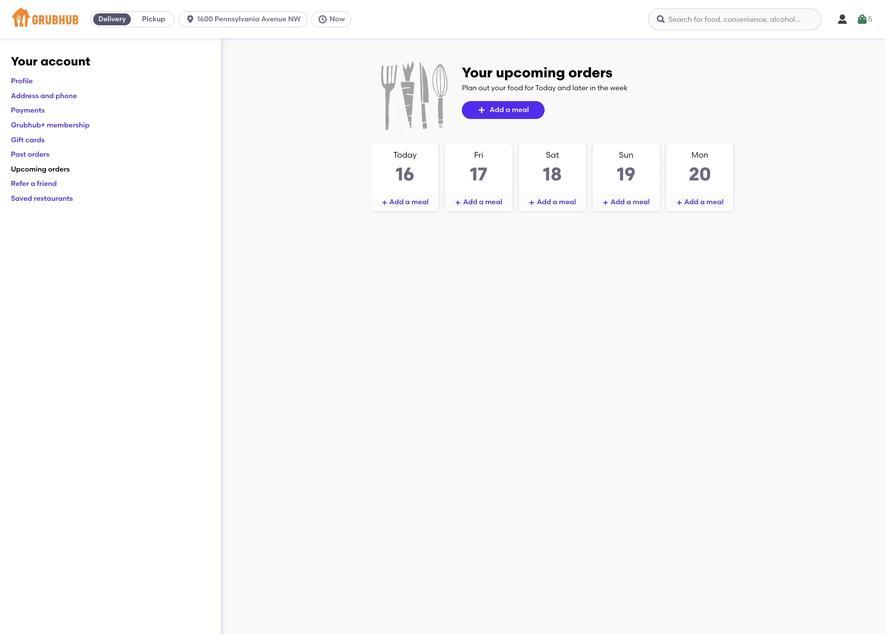 Task type: locate. For each thing, give the bounding box(es) containing it.
add a meal button down '19'
[[593, 193, 660, 211]]

1 vertical spatial orders
[[28, 150, 49, 159]]

today right for
[[536, 84, 556, 92]]

add a meal for 16
[[389, 198, 429, 206]]

cards
[[25, 136, 45, 144]]

add a meal down '17'
[[463, 198, 503, 206]]

5 button
[[857, 10, 873, 28]]

add down 20
[[684, 198, 699, 206]]

profile link
[[11, 77, 33, 85]]

upcoming orders link
[[11, 165, 70, 173]]

add a meal for 20
[[684, 198, 724, 206]]

and left later
[[558, 84, 571, 92]]

5
[[868, 15, 873, 23]]

add a meal down "16"
[[389, 198, 429, 206]]

add a meal down 20
[[684, 198, 724, 206]]

0 horizontal spatial your
[[11, 54, 38, 68]]

a right refer
[[31, 180, 35, 188]]

add down '17'
[[463, 198, 477, 206]]

add a meal down 18
[[537, 198, 576, 206]]

add a meal button down 'your'
[[462, 101, 545, 119]]

add a meal button
[[462, 101, 545, 119], [371, 193, 439, 211], [445, 193, 513, 211], [519, 193, 586, 211], [593, 193, 660, 211], [666, 193, 734, 211]]

add a meal for 19
[[611, 198, 650, 206]]

add a meal button down "16"
[[371, 193, 439, 211]]

add a meal down '19'
[[611, 198, 650, 206]]

add down "16"
[[389, 198, 404, 206]]

1600
[[197, 15, 213, 23]]

1 horizontal spatial and
[[558, 84, 571, 92]]

20
[[689, 163, 711, 185]]

add a meal button down '17'
[[445, 193, 513, 211]]

sat 18
[[543, 150, 562, 185]]

0 horizontal spatial and
[[40, 92, 54, 100]]

add a meal button down 20
[[666, 193, 734, 211]]

friend
[[37, 180, 57, 188]]

refer
[[11, 180, 29, 188]]

1 horizontal spatial your
[[462, 64, 493, 81]]

meal down "16"
[[412, 198, 429, 206]]

now button
[[311, 11, 356, 27]]

meal for 16
[[412, 198, 429, 206]]

today inside your upcoming orders plan out your food for today and later in the week
[[536, 84, 556, 92]]

0 vertical spatial today
[[536, 84, 556, 92]]

and left phone
[[40, 92, 54, 100]]

orders
[[569, 64, 613, 81], [28, 150, 49, 159], [48, 165, 70, 173]]

add a meal button down 18
[[519, 193, 586, 211]]

19
[[617, 163, 636, 185]]

orders inside your upcoming orders plan out your food for today and later in the week
[[569, 64, 613, 81]]

payments
[[11, 106, 45, 115]]

add a meal
[[490, 106, 529, 114], [389, 198, 429, 206], [463, 198, 503, 206], [537, 198, 576, 206], [611, 198, 650, 206], [684, 198, 724, 206]]

16
[[396, 163, 414, 185]]

a down 18
[[553, 198, 558, 206]]

add a meal button for 16
[[371, 193, 439, 211]]

upcoming
[[11, 165, 46, 173]]

main navigation navigation
[[0, 0, 885, 39]]

a
[[506, 106, 510, 114], [31, 180, 35, 188], [405, 198, 410, 206], [479, 198, 484, 206], [553, 198, 558, 206], [627, 198, 631, 206], [700, 198, 705, 206]]

grubhub+ membership link
[[11, 121, 90, 129]]

0 vertical spatial orders
[[569, 64, 613, 81]]

svg image inside 5 button
[[857, 13, 868, 25]]

svg image
[[857, 13, 868, 25], [318, 14, 328, 24], [478, 106, 486, 114], [455, 200, 461, 206], [529, 200, 535, 206], [603, 200, 609, 206]]

gift cards link
[[11, 136, 45, 144]]

and
[[558, 84, 571, 92], [40, 92, 54, 100]]

today up "16"
[[393, 150, 417, 160]]

orders up friend
[[48, 165, 70, 173]]

a for 19
[[627, 198, 631, 206]]

avenue
[[261, 15, 287, 23]]

meal down 20
[[707, 198, 724, 206]]

add a meal button for 20
[[666, 193, 734, 211]]

food
[[508, 84, 523, 92]]

add down 'your'
[[490, 106, 504, 114]]

a down "16"
[[405, 198, 410, 206]]

1 horizontal spatial today
[[536, 84, 556, 92]]

2 vertical spatial orders
[[48, 165, 70, 173]]

meal down '17'
[[485, 198, 503, 206]]

week
[[610, 84, 628, 92]]

grubhub+ membership
[[11, 121, 90, 129]]

meal down 18
[[559, 198, 576, 206]]

orders up in
[[569, 64, 613, 81]]

1 vertical spatial today
[[393, 150, 417, 160]]

sat
[[546, 150, 559, 160]]

orders for past orders
[[28, 150, 49, 159]]

meal down '19'
[[633, 198, 650, 206]]

your
[[11, 54, 38, 68], [462, 64, 493, 81]]

your for upcoming
[[462, 64, 493, 81]]

mon 20
[[689, 150, 711, 185]]

add for 16
[[389, 198, 404, 206]]

svg image
[[837, 13, 849, 25], [185, 14, 195, 24], [656, 14, 666, 24], [382, 200, 387, 206], [677, 200, 682, 206]]

payments link
[[11, 106, 45, 115]]

in
[[590, 84, 596, 92]]

add a meal for 18
[[537, 198, 576, 206]]

restaurants
[[34, 194, 73, 203]]

a down '17'
[[479, 198, 484, 206]]

your up profile
[[11, 54, 38, 68]]

orders up upcoming orders on the top left of the page
[[28, 150, 49, 159]]

refer a friend link
[[11, 180, 57, 188]]

saved restaurants
[[11, 194, 73, 203]]

add for 20
[[684, 198, 699, 206]]

add down '19'
[[611, 198, 625, 206]]

add a meal button for 19
[[593, 193, 660, 211]]

a down '19'
[[627, 198, 631, 206]]

your upcoming orders plan out your food for today and later in the week
[[462, 64, 628, 92]]

pennsylvania
[[215, 15, 260, 23]]

profile
[[11, 77, 33, 85]]

18
[[543, 163, 562, 185]]

a down 20
[[700, 198, 705, 206]]

meal
[[512, 106, 529, 114], [412, 198, 429, 206], [485, 198, 503, 206], [559, 198, 576, 206], [633, 198, 650, 206], [707, 198, 724, 206]]

your up out at right
[[462, 64, 493, 81]]

your inside your upcoming orders plan out your food for today and later in the week
[[462, 64, 493, 81]]

add
[[490, 106, 504, 114], [389, 198, 404, 206], [463, 198, 477, 206], [537, 198, 551, 206], [611, 198, 625, 206], [684, 198, 699, 206]]

today
[[536, 84, 556, 92], [393, 150, 417, 160]]

add down 18
[[537, 198, 551, 206]]

add a meal button for 17
[[445, 193, 513, 211]]



Task type: describe. For each thing, give the bounding box(es) containing it.
for
[[525, 84, 534, 92]]

and inside your upcoming orders plan out your food for today and later in the week
[[558, 84, 571, 92]]

past
[[11, 150, 26, 159]]

orders for upcoming orders
[[48, 165, 70, 173]]

add for 18
[[537, 198, 551, 206]]

a for 20
[[700, 198, 705, 206]]

mon
[[692, 150, 709, 160]]

past orders link
[[11, 150, 49, 159]]

add a meal button for 18
[[519, 193, 586, 211]]

upcoming orders
[[11, 165, 70, 173]]

meal for 20
[[707, 198, 724, 206]]

a for 18
[[553, 198, 558, 206]]

add for 19
[[611, 198, 625, 206]]

sun 19
[[617, 150, 636, 185]]

delivery
[[98, 15, 126, 23]]

upcoming
[[496, 64, 565, 81]]

grubhub+
[[11, 121, 45, 129]]

meal down food
[[512, 106, 529, 114]]

delivery button
[[91, 11, 133, 27]]

add a meal down food
[[490, 106, 529, 114]]

a down food
[[506, 106, 510, 114]]

membership
[[47, 121, 90, 129]]

your account
[[11, 54, 90, 68]]

meal for 18
[[559, 198, 576, 206]]

out
[[479, 84, 490, 92]]

refer a friend
[[11, 180, 57, 188]]

add a meal for 17
[[463, 198, 503, 206]]

the
[[598, 84, 609, 92]]

phone
[[55, 92, 77, 100]]

pickup button
[[133, 11, 175, 27]]

add for 17
[[463, 198, 477, 206]]

a for 16
[[405, 198, 410, 206]]

address
[[11, 92, 39, 100]]

a for 17
[[479, 198, 484, 206]]

fri 17
[[470, 150, 488, 185]]

plan
[[462, 84, 477, 92]]

past orders
[[11, 150, 49, 159]]

nw
[[288, 15, 301, 23]]

account
[[40, 54, 90, 68]]

gift cards
[[11, 136, 45, 144]]

svg image inside now button
[[318, 14, 328, 24]]

your for account
[[11, 54, 38, 68]]

meal for 17
[[485, 198, 503, 206]]

now
[[330, 15, 345, 23]]

meal for 19
[[633, 198, 650, 206]]

svg image inside 1600 pennsylvania avenue nw button
[[185, 14, 195, 24]]

address and phone
[[11, 92, 77, 100]]

your
[[491, 84, 506, 92]]

Search for food, convenience, alcohol... search field
[[648, 8, 822, 30]]

fri
[[474, 150, 484, 160]]

saved restaurants link
[[11, 194, 73, 203]]

1600 pennsylvania avenue nw
[[197, 15, 301, 23]]

saved
[[11, 194, 32, 203]]

1600 pennsylvania avenue nw button
[[179, 11, 311, 27]]

0 horizontal spatial today
[[393, 150, 417, 160]]

later
[[573, 84, 588, 92]]

gift
[[11, 136, 24, 144]]

today 16
[[393, 150, 417, 185]]

sun
[[619, 150, 634, 160]]

address and phone link
[[11, 92, 77, 100]]

pickup
[[142, 15, 165, 23]]

17
[[470, 163, 488, 185]]



Task type: vqa. For each thing, say whether or not it's contained in the screenshot.
Saved restaurants link
yes



